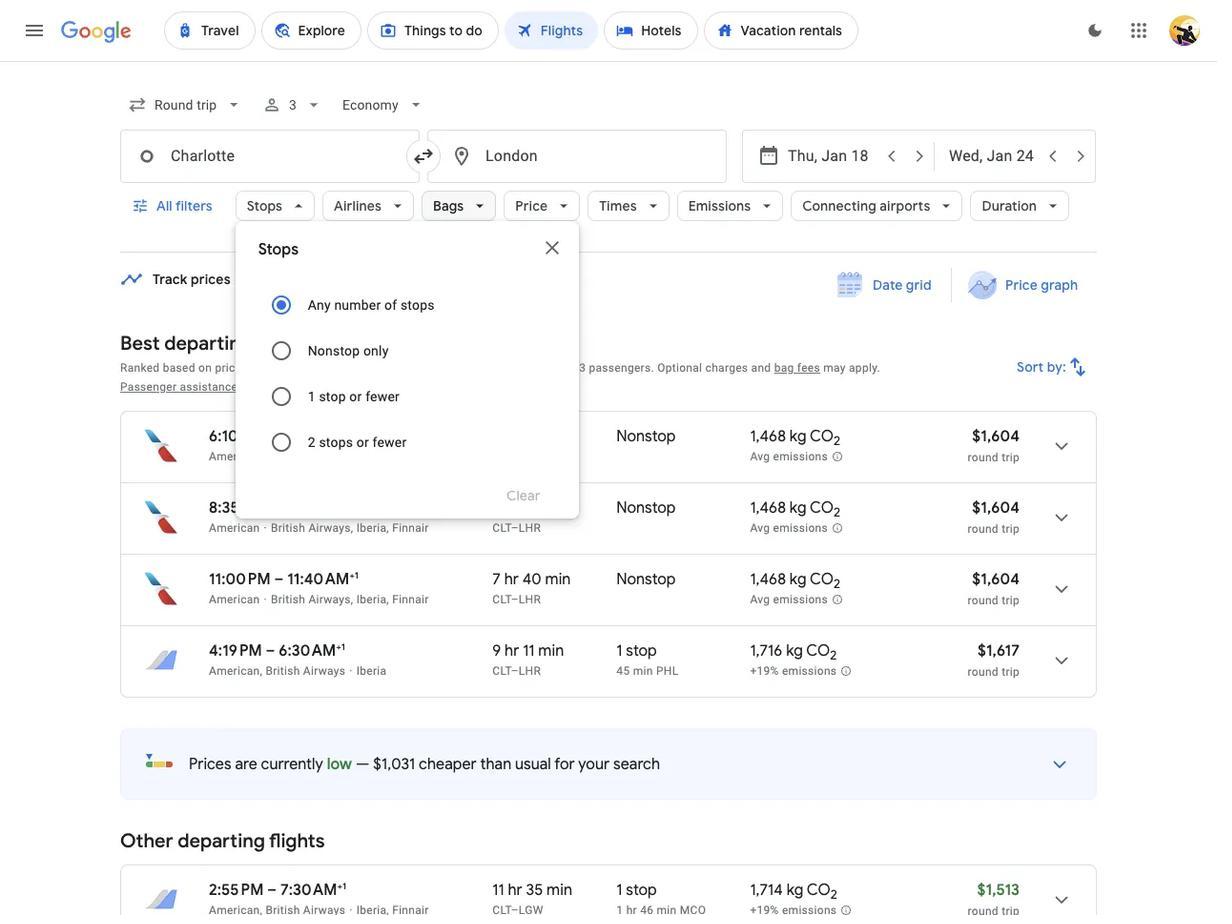 Task type: describe. For each thing, give the bounding box(es) containing it.
date
[[873, 277, 903, 294]]

avg for 6:10 pm – 6:50 am
[[750, 450, 770, 464]]

+19%
[[750, 665, 779, 678]]

nonstop for flight details. leaves charlotte douglas international airport at 8:35 pm on thursday, january 18 and arrives at heathrow airport at 9:15 am on friday, january 19. image
[[617, 499, 676, 518]]

or for stops
[[357, 435, 369, 450]]

cheaper
[[419, 756, 477, 775]]

$1,031
[[373, 756, 415, 775]]

stops button
[[235, 183, 315, 229]]

emissions for 4:19 pm – 6:30 am + 1
[[782, 665, 837, 678]]

Departure text field
[[788, 131, 876, 182]]

connecting airports button
[[791, 183, 963, 229]]

1 inside stops option group
[[308, 389, 316, 404]]

passenger assistance button
[[120, 381, 238, 394]]

1 stop flight. element for 9 hr 11 min
[[617, 642, 657, 664]]

+ for 11:40 am
[[349, 570, 355, 582]]

kg for 11:00 pm – 11:40 am + 1
[[790, 570, 807, 590]]

currently
[[261, 756, 323, 775]]

1 stop
[[617, 881, 657, 901]]

flights for other departing flights
[[269, 830, 325, 854]]

total duration 7 hr 40 min. element for flight details. leaves charlotte douglas international airport at 11:00 pm on thursday, january 18 and arrives at heathrow airport at 11:40 am on friday, january 19. image
[[493, 570, 617, 592]]

1 inside 2:55 pm – 7:30 am + 1
[[343, 881, 347, 893]]

2 for 6:10 pm – 6:50 am
[[834, 433, 841, 449]]

1604 US dollars text field
[[972, 427, 1020, 446]]

1513 US dollars text field
[[977, 881, 1020, 901]]

stops option group
[[258, 282, 556, 466]]

2 iberia, from the top
[[356, 522, 389, 535]]

nonstop flight. element for 11:00 pm – 11:40 am + 1
[[617, 570, 676, 592]]

round for 11:00 pm – 11:40 am + 1
[[968, 594, 999, 608]]

2 british airways, iberia, finnair from the top
[[271, 522, 429, 535]]

all
[[156, 197, 172, 215]]

6:10 pm
[[209, 427, 263, 446]]

$1,617
[[978, 642, 1020, 661]]

$1,617 round trip
[[968, 642, 1020, 679]]

$1,604 round trip for 6:10 pm – 6:50 am
[[968, 427, 1020, 465]]

flight details. leaves charlotte douglas international airport at 8:35 pm on thursday, january 18 and arrives at heathrow airport at 9:15 am on friday, january 19. image
[[1039, 495, 1085, 541]]

1,716
[[750, 642, 783, 661]]

price graph button
[[956, 268, 1093, 302]]

passenger
[[120, 381, 177, 394]]

or for stop
[[349, 389, 362, 404]]

leaves charlotte douglas international airport at 6:10 pm on thursday, january 18 and arrives at heathrow airport at 6:50 am on friday, january 19. element
[[209, 427, 346, 446]]

1,468 for 11:00 pm – 11:40 am + 1
[[750, 570, 786, 590]]

number
[[334, 298, 381, 313]]

prices include required taxes + fees for 3 passengers. optional charges and bag fees may apply. passenger assistance
[[120, 362, 880, 394]]

2 trip from the top
[[1002, 523, 1020, 536]]

departing for other
[[178, 830, 265, 854]]

bag fees button
[[774, 362, 820, 375]]

+ for 7:30 am
[[337, 881, 343, 893]]

2 stops or fewer
[[308, 435, 407, 450]]

nonstop only
[[308, 343, 389, 359]]

phl
[[656, 665, 679, 678]]

times button
[[588, 183, 669, 229]]

passengers.
[[589, 362, 654, 375]]

are
[[235, 756, 257, 775]]

search
[[613, 756, 660, 775]]

other
[[120, 830, 173, 854]]

avg emissions for 6:10 pm – 6:50 am
[[750, 450, 828, 464]]

price for price graph
[[1005, 277, 1038, 294]]

sort by:
[[1017, 359, 1067, 376]]

bags
[[433, 197, 464, 215]]

connecting
[[802, 197, 877, 215]]

graph
[[1041, 277, 1078, 294]]

stop for 1 stop
[[626, 881, 657, 901]]

11 inside '9 hr 11 min clt – lhr'
[[523, 642, 535, 661]]

8:35 pm
[[209, 499, 264, 518]]

hr for flight details. leaves charlotte douglas international airport at 8:35 pm on thursday, january 18 and arrives at heathrow airport at 9:15 am on friday, january 19. image
[[504, 499, 519, 518]]

4:19 pm
[[209, 642, 262, 661]]

by:
[[1047, 359, 1067, 376]]

leaves charlotte douglas international airport at 11:00 pm on thursday, january 18 and arrives at heathrow airport at 11:40 am on friday, january 19. element
[[209, 570, 359, 590]]

all filters
[[156, 197, 212, 215]]

price graph
[[1005, 277, 1078, 294]]

2 1,468 from the top
[[750, 499, 786, 518]]

only
[[363, 343, 389, 359]]

+ inside the "prices include required taxes + fees for 3 passengers. optional charges and bag fees may apply. passenger assistance"
[[525, 362, 532, 375]]

flight details. leaves charlotte douglas international airport at 2:55 pm on thursday, january 18 and arrives at london gatwick airport at 7:30 am on friday, january 19. image
[[1039, 878, 1085, 916]]

your
[[578, 756, 610, 775]]

1 stop 45 min phl
[[617, 642, 679, 678]]

flights for best departing flights
[[256, 332, 312, 356]]

none search field containing stops
[[120, 82, 1097, 519]]

kg for 2:55 pm – 7:30 am + 1
[[787, 881, 804, 901]]

british for flight details. leaves charlotte douglas international airport at 8:35 pm on thursday, january 18 and arrives at heathrow airport at 9:15 am on friday, january 19. image
[[271, 522, 305, 535]]

include
[[404, 362, 443, 375]]

nonstop flight. element for 6:10 pm – 6:50 am
[[617, 427, 676, 449]]

2:55 pm
[[209, 881, 264, 901]]

may
[[823, 362, 846, 375]]

– inside '9 hr 11 min clt – lhr'
[[511, 665, 519, 678]]

1604 us dollars text field for flight details. leaves charlotte douglas international airport at 11:00 pm on thursday, january 18 and arrives at heathrow airport at 11:40 am on friday, january 19. image
[[972, 570, 1020, 590]]

2 for 11:00 pm – 11:40 am + 1
[[834, 576, 841, 593]]

clt for 6:30 am
[[493, 665, 511, 678]]

– inside '4:19 pm – 6:30 am + 1'
[[266, 642, 275, 661]]

apply.
[[849, 362, 880, 375]]

avg for 11:00 pm – 11:40 am + 1
[[750, 594, 770, 607]]

more details image
[[1037, 742, 1083, 788]]

british airways, iberia, finnair for 6:10 pm – 6:50 am
[[271, 450, 429, 464]]

airports
[[880, 197, 931, 215]]

prices for are
[[189, 756, 231, 775]]

35
[[526, 881, 543, 901]]

date grid
[[873, 277, 932, 294]]

airlines
[[334, 197, 382, 215]]

based
[[163, 362, 195, 375]]

best departing flights
[[120, 332, 312, 356]]

prices
[[191, 271, 231, 288]]

emissions button
[[677, 183, 783, 229]]

1,468 kg co 2 for 6:10 pm – 6:50 am
[[750, 427, 841, 449]]

price
[[215, 362, 242, 375]]

other departing flights
[[120, 830, 325, 854]]

times
[[599, 197, 637, 215]]

any
[[308, 298, 331, 313]]

bag
[[774, 362, 794, 375]]

sort by: button
[[1010, 344, 1097, 390]]

Arrival time: 7:30 AM on  Friday, January 19. text field
[[280, 881, 347, 901]]

emissions
[[688, 197, 751, 215]]

1 lhr from the top
[[519, 522, 541, 535]]

finnair for 11:00 pm – 11:40 am + 1
[[392, 593, 429, 607]]

main menu image
[[23, 19, 46, 42]]

hr for flight details. leaves charlotte douglas international airport at 4:19 pm on thursday, january 18 and arrives at heathrow airport at 6:30 am on friday, january 19. icon
[[505, 642, 519, 661]]

40 for flight details. leaves charlotte douglas international airport at 11:00 pm on thursday, january 18 and arrives at heathrow airport at 11:40 am on friday, january 19. image
[[522, 570, 542, 590]]

usual
[[515, 756, 551, 775]]

finnair for 6:10 pm – 6:50 am
[[392, 450, 429, 464]]

flight details. leaves charlotte douglas international airport at 6:10 pm on thursday, january 18 and arrives at heathrow airport at 6:50 am on friday, january 19. image
[[1039, 424, 1085, 469]]

1 fees from the left
[[535, 362, 558, 375]]

stop for 1 stop 45 min phl
[[626, 642, 657, 661]]

any number of stops
[[308, 298, 435, 313]]

charges
[[705, 362, 748, 375]]

co for 4:19 pm – 6:30 am + 1
[[806, 642, 830, 661]]

flight details. leaves charlotte douglas international airport at 4:19 pm on thursday, january 18 and arrives at heathrow airport at 6:30 am on friday, january 19. image
[[1039, 638, 1085, 684]]

layover (1 of 1) is a 45 min layover at philadelphia international airport in philadelphia. element
[[617, 664, 741, 679]]

1 inside '1 stop flight.' element
[[617, 881, 622, 901]]

min for flight details. leaves charlotte douglas international airport at 11:00 pm on thursday, january 18 and arrives at heathrow airport at 11:40 am on friday, january 19. image
[[545, 570, 571, 590]]

1 and from the left
[[245, 362, 265, 375]]

close dialog image
[[541, 237, 563, 259]]

11:40 am
[[287, 570, 349, 590]]

11 inside total duration 11 hr 35 min. element
[[493, 881, 504, 901]]

airways, for 6:50 am
[[309, 450, 353, 464]]

than
[[480, 756, 512, 775]]

7 hr 40 min clt – lhr for flight details. leaves charlotte douglas international airport at 8:35 pm on thursday, january 18 and arrives at heathrow airport at 9:15 am on friday, january 19. image
[[493, 499, 571, 535]]

9 hr 11 min clt – lhr
[[493, 642, 564, 678]]

fewer for 2 stops or fewer
[[373, 435, 407, 450]]

1 stop flight. element for 11 hr 35 min
[[617, 881, 657, 903]]

stop for 1 stop or fewer
[[319, 389, 346, 404]]

Departure time: 4:19 PM. text field
[[209, 642, 262, 661]]

trip for 4:19 pm – 6:30 am + 1
[[1002, 666, 1020, 679]]

avg emissions for 11:00 pm – 11:40 am + 1
[[750, 594, 828, 607]]

1 vertical spatial stops
[[319, 435, 353, 450]]

clt for 11:40 am
[[493, 593, 511, 607]]

co for 6:10 pm – 6:50 am
[[810, 427, 834, 446]]

duration
[[982, 197, 1037, 215]]

stops inside stops popup button
[[247, 197, 282, 215]]

6:30 am
[[279, 642, 336, 661]]

0 vertical spatial stops
[[401, 298, 435, 313]]

1 clt from the top
[[493, 522, 511, 535]]

$1,513
[[977, 881, 1020, 901]]

and inside the "prices include required taxes + fees for 3 passengers. optional charges and bag fees may apply. passenger assistance"
[[751, 362, 771, 375]]

2 for 2:55 pm – 7:30 am + 1
[[831, 887, 838, 904]]

connecting airports
[[802, 197, 931, 215]]

hr for flight details. leaves charlotte douglas international airport at 11:00 pm on thursday, january 18 and arrives at heathrow airport at 11:40 am on friday, january 19. image
[[504, 570, 519, 590]]

+19% emissions
[[750, 665, 837, 678]]

7 for total duration 7 hr 40 min. element for flight details. leaves charlotte douglas international airport at 8:35 pm on thursday, january 18 and arrives at heathrow airport at 9:15 am on friday, january 19. image
[[493, 499, 501, 518]]



Task type: vqa. For each thing, say whether or not it's contained in the screenshot.
CLT to the bottom
yes



Task type: locate. For each thing, give the bounding box(es) containing it.
min for flight details. leaves charlotte douglas international airport at 8:35 pm on thursday, january 18 and arrives at heathrow airport at 9:15 am on friday, january 19. image
[[545, 499, 571, 518]]

1 up airways
[[341, 641, 345, 653]]

british for flight details. leaves charlotte douglas international airport at 11:00 pm on thursday, january 18 and arrives at heathrow airport at 11:40 am on friday, january 19. image
[[271, 593, 305, 607]]

1 7 from the top
[[493, 499, 501, 518]]

3 american from the top
[[209, 593, 260, 607]]

iberia,
[[356, 450, 389, 464], [356, 522, 389, 535], [356, 593, 389, 607]]

40 for flight details. leaves charlotte douglas international airport at 8:35 pm on thursday, january 18 and arrives at heathrow airport at 9:15 am on friday, january 19. image
[[522, 499, 542, 518]]

1 vertical spatial $1,604 round trip
[[968, 499, 1020, 536]]

1 vertical spatial prices
[[189, 756, 231, 775]]

best
[[120, 332, 160, 356]]

0 vertical spatial 3
[[289, 97, 297, 113]]

min inside 1 stop 45 min phl
[[633, 665, 653, 678]]

trip for 11:00 pm – 11:40 am + 1
[[1002, 594, 1020, 608]]

3 total duration 7 hr 40 min. element from the top
[[493, 570, 617, 592]]

stop inside 1 stop 45 min phl
[[626, 642, 657, 661]]

airways
[[303, 665, 346, 678]]

1 vertical spatial airways,
[[309, 522, 353, 535]]

$1,604 for 6:10 pm – 6:50 am
[[972, 427, 1020, 446]]

american, british airways
[[209, 665, 346, 678]]

iberia
[[356, 665, 387, 678]]

0 vertical spatial british airways, iberia, finnair
[[271, 450, 429, 464]]

price left graph
[[1005, 277, 1038, 294]]

1 vertical spatial iberia,
[[356, 522, 389, 535]]

or down 1 stop or fewer
[[357, 435, 369, 450]]

on
[[198, 362, 212, 375]]

optional
[[657, 362, 702, 375]]

ranked
[[120, 362, 160, 375]]

1 horizontal spatial 3
[[579, 362, 586, 375]]

lhr inside '9 hr 11 min clt – lhr'
[[519, 665, 541, 678]]

emissions
[[773, 450, 828, 464], [773, 522, 828, 535], [773, 594, 828, 607], [782, 665, 837, 678]]

required
[[446, 362, 490, 375]]

1 1604 us dollars text field from the top
[[972, 499, 1020, 518]]

trip inside $1,617 round trip
[[1002, 666, 1020, 679]]

airways, down 6:50 am text field
[[309, 450, 353, 464]]

low
[[327, 756, 352, 775]]

trip
[[1002, 451, 1020, 465], [1002, 523, 1020, 536], [1002, 594, 1020, 608], [1002, 666, 1020, 679]]

1 right 7:30 am
[[343, 881, 347, 893]]

$1,604 left flight details. leaves charlotte douglas international airport at 8:35 pm on thursday, january 18 and arrives at heathrow airport at 9:15 am on friday, january 19. image
[[972, 499, 1020, 518]]

None text field
[[427, 130, 727, 183]]

1 right 35
[[617, 881, 622, 901]]

4:19 pm – 6:30 am + 1
[[209, 641, 345, 661]]

lhr for 6:30 am
[[519, 665, 541, 678]]

7 hr 40 min clt – lhr for flight details. leaves charlotte douglas international airport at 11:00 pm on thursday, january 18 and arrives at heathrow airport at 11:40 am on friday, january 19. image
[[493, 570, 571, 607]]

flight details. leaves charlotte douglas international airport at 11:00 pm on thursday, january 18 and arrives at heathrow airport at 11:40 am on friday, january 19. image
[[1039, 567, 1085, 612]]

price up close dialog "image"
[[515, 197, 548, 215]]

Departure time: 6:10 PM. text field
[[209, 427, 263, 446]]

1 horizontal spatial stops
[[401, 298, 435, 313]]

iberia, up arrival time: 11:40 am on  friday, january 19. text field
[[356, 522, 389, 535]]

airways, up arrival time: 11:40 am on  friday, january 19. text field
[[309, 522, 353, 535]]

flights up 7:30 am
[[269, 830, 325, 854]]

british up the leaves charlotte douglas international airport at 11:00 pm on thursday, january 18 and arrives at heathrow airport at 11:40 am on friday, january 19. element
[[271, 522, 305, 535]]

1 vertical spatial stops
[[258, 240, 299, 259]]

+ inside 2:55 pm – 7:30 am + 1
[[337, 881, 343, 893]]

clt inside '9 hr 11 min clt – lhr'
[[493, 665, 511, 678]]

for inside the "prices include required taxes + fees for 3 passengers. optional charges and bag fees may apply. passenger assistance"
[[561, 362, 576, 375]]

2:55 pm – 7:30 am + 1
[[209, 881, 347, 901]]

round inside $1,617 round trip
[[968, 666, 999, 679]]

1604 us dollars text field left flight details. leaves charlotte douglas international airport at 8:35 pm on thursday, january 18 and arrives at heathrow airport at 9:15 am on friday, january 19. image
[[972, 499, 1020, 518]]

3
[[289, 97, 297, 113], [579, 362, 586, 375]]

3 british airways, iberia, finnair from the top
[[271, 593, 429, 607]]

2 american from the top
[[209, 522, 260, 535]]

nonstop flight. element
[[617, 427, 676, 449], [617, 499, 676, 521], [617, 570, 676, 592]]

swap origin and destination. image
[[412, 145, 435, 168]]

0 horizontal spatial prices
[[189, 756, 231, 775]]

11:00 pm
[[209, 570, 271, 590]]

1 40 from the top
[[522, 499, 542, 518]]

emissions for 11:00 pm – 11:40 am + 1
[[773, 594, 828, 607]]

airways, for 11:40 am
[[309, 593, 353, 607]]

$1,604 round trip left flight details. leaves charlotte douglas international airport at 6:10 pm on thursday, january 18 and arrives at heathrow airport at 6:50 am on friday, january 19. image
[[968, 427, 1020, 465]]

1,468 for 6:10 pm – 6:50 am
[[750, 427, 786, 446]]

2 vertical spatial finnair
[[392, 593, 429, 607]]

kg for 6:10 pm – 6:50 am
[[790, 427, 807, 446]]

2 vertical spatial avg emissions
[[750, 594, 828, 607]]

leaves charlotte douglas international airport at 4:19 pm on thursday, january 18 and arrives at heathrow airport at 6:30 am on friday, january 19. element
[[209, 641, 345, 661]]

+ inside '4:19 pm – 6:30 am + 1'
[[336, 641, 341, 653]]

stop inside option group
[[319, 389, 346, 404]]

1,716 kg co 2
[[750, 642, 837, 664]]

1 vertical spatial avg emissions
[[750, 522, 828, 535]]

round left flight details. leaves charlotte douglas international airport at 8:35 pm on thursday, january 18 and arrives at heathrow airport at 9:15 am on friday, january 19. image
[[968, 523, 999, 536]]

1 vertical spatial stop
[[626, 642, 657, 661]]

1617 US dollars text field
[[978, 642, 1020, 661]]

1 vertical spatial 1 stop flight. element
[[617, 881, 657, 903]]

nonstop inside stops option group
[[308, 343, 360, 359]]

hr
[[504, 499, 519, 518], [504, 570, 519, 590], [505, 642, 519, 661], [508, 881, 522, 901]]

loading results progress bar
[[0, 61, 1217, 65]]

1 finnair from the top
[[392, 450, 429, 464]]

co inside 1,714 kg co 2
[[807, 881, 831, 901]]

trip down "$1,617" text box
[[1002, 666, 1020, 679]]

and right price
[[245, 362, 265, 375]]

1 down convenience
[[308, 389, 316, 404]]

11 right 9
[[523, 642, 535, 661]]

lhr
[[519, 522, 541, 535], [519, 593, 541, 607], [519, 665, 541, 678]]

price button
[[504, 183, 580, 229]]

2 inside 1,714 kg co 2
[[831, 887, 838, 904]]

trip for 6:10 pm – 6:50 am
[[1002, 451, 1020, 465]]

2 airways, from the top
[[309, 522, 353, 535]]

1,714 kg co 2
[[750, 881, 838, 904]]

total duration 7 hr 40 min. element
[[493, 427, 617, 449], [493, 499, 617, 521], [493, 570, 617, 592]]

round down $1,604 text box
[[968, 451, 999, 465]]

2 vertical spatial british airways, iberia, finnair
[[271, 593, 429, 607]]

3 inside popup button
[[289, 97, 297, 113]]

2 avg from the top
[[750, 522, 770, 535]]

min inside '9 hr 11 min clt – lhr'
[[538, 642, 564, 661]]

3 $1,604 round trip from the top
[[968, 570, 1020, 608]]

1 vertical spatial 1604 us dollars text field
[[972, 570, 1020, 590]]

Arrival time: 6:30 AM on  Friday, January 19. text field
[[279, 641, 345, 661]]

2
[[834, 433, 841, 449], [308, 435, 316, 450], [834, 505, 841, 521], [834, 576, 841, 593], [830, 648, 837, 664], [831, 887, 838, 904]]

2 vertical spatial iberia,
[[356, 593, 389, 607]]

3 iberia, from the top
[[356, 593, 389, 607]]

0 vertical spatial 1604 us dollars text field
[[972, 499, 1020, 518]]

round down "$1,617" text box
[[968, 666, 999, 679]]

2 inside stops option group
[[308, 435, 316, 450]]

find the best price region
[[120, 268, 1097, 318]]

trip up "$1,617" text box
[[1002, 594, 1020, 608]]

iberia, for 11:00 pm – 11:40 am + 1
[[356, 593, 389, 607]]

1 vertical spatial departing
[[178, 830, 265, 854]]

nonstop for flight details. leaves charlotte douglas international airport at 11:00 pm on thursday, january 18 and arrives at heathrow airport at 11:40 am on friday, january 19. image
[[617, 570, 676, 590]]

$1,604 left flight details. leaves charlotte douglas international airport at 6:10 pm on thursday, january 18 and arrives at heathrow airport at 6:50 am on friday, january 19. image
[[972, 427, 1020, 446]]

2 $1,604 round trip from the top
[[968, 499, 1020, 536]]

3 avg from the top
[[750, 594, 770, 607]]

0 vertical spatial price
[[515, 197, 548, 215]]

track
[[153, 271, 187, 288]]

2 nonstop flight. element from the top
[[617, 499, 676, 521]]

—
[[356, 756, 370, 775]]

british down '4:19 pm – 6:30 am + 1'
[[266, 665, 300, 678]]

2 total duration 7 hr 40 min. element from the top
[[493, 499, 617, 521]]

prices inside the "prices include required taxes + fees for 3 passengers. optional charges and bag fees may apply. passenger assistance"
[[367, 362, 401, 375]]

nonstop
[[308, 343, 360, 359], [617, 427, 676, 446], [617, 499, 676, 518], [617, 570, 676, 590]]

british airways, iberia, finnair down arrival time: 11:40 am on  friday, january 19. text field
[[271, 593, 429, 607]]

2 1604 us dollars text field from the top
[[972, 570, 1020, 590]]

3 avg emissions from the top
[[750, 594, 828, 607]]

Departure time: 8:35 PM. text field
[[209, 499, 264, 518]]

british down leaves charlotte douglas international airport at 6:10 pm on thursday, january 18 and arrives at heathrow airport at 6:50 am on friday, january 19. element
[[271, 450, 305, 464]]

fewer
[[366, 389, 400, 404], [373, 435, 407, 450]]

0 vertical spatial 7 hr 40 min clt – lhr
[[493, 499, 571, 535]]

british airways, iberia, finnair up arrival time: 11:40 am on  friday, january 19. text field
[[271, 522, 429, 535]]

2 vertical spatial $1,604 round trip
[[968, 570, 1020, 608]]

2 vertical spatial $1,604
[[972, 570, 1020, 590]]

price
[[515, 197, 548, 215], [1005, 277, 1038, 294]]

1 vertical spatial british airways, iberia, finnair
[[271, 522, 429, 535]]

Arrival time: 11:40 AM on  Friday, January 19. text field
[[287, 570, 359, 590]]

4 round from the top
[[968, 666, 999, 679]]

2 7 hr 40 min clt – lhr from the top
[[493, 570, 571, 607]]

45
[[617, 665, 630, 678]]

0 vertical spatial 1,468 kg co 2
[[750, 427, 841, 449]]

british down the leaves charlotte douglas international airport at 11:00 pm on thursday, january 18 and arrives at heathrow airport at 11:40 am on friday, january 19. element
[[271, 593, 305, 607]]

american for 6:10 pm – 6:50 am
[[209, 450, 260, 464]]

co inside 1,716 kg co 2
[[806, 642, 830, 661]]

3 button
[[255, 82, 331, 128]]

0 vertical spatial iberia,
[[356, 450, 389, 464]]

finnair
[[392, 450, 429, 464], [392, 522, 429, 535], [392, 593, 429, 607]]

departing
[[164, 332, 252, 356], [178, 830, 265, 854]]

1 stop flight. element
[[617, 642, 657, 664], [617, 881, 657, 903]]

fees right taxes
[[535, 362, 558, 375]]

departing for best
[[164, 332, 252, 356]]

2 vertical spatial american
[[209, 593, 260, 607]]

stops right of
[[401, 298, 435, 313]]

1 vertical spatial fewer
[[373, 435, 407, 450]]

0 horizontal spatial 3
[[289, 97, 297, 113]]

stops
[[401, 298, 435, 313], [319, 435, 353, 450]]

0 vertical spatial stop
[[319, 389, 346, 404]]

2 7 from the top
[[493, 570, 501, 590]]

convenience
[[268, 362, 335, 375]]

3 round from the top
[[968, 594, 999, 608]]

track prices
[[153, 271, 231, 288]]

1604 US dollars text field
[[972, 499, 1020, 518], [972, 570, 1020, 590]]

british airways, iberia, finnair down 6:50 am text field
[[271, 450, 429, 464]]

1 vertical spatial lhr
[[519, 593, 541, 607]]

round for 4:19 pm – 6:30 am + 1
[[968, 666, 999, 679]]

Return text field
[[949, 131, 1037, 182]]

2 clt from the top
[[493, 593, 511, 607]]

change appearance image
[[1072, 8, 1118, 53]]

0 horizontal spatial price
[[515, 197, 548, 215]]

of
[[384, 298, 397, 313]]

airways, down arrival time: 11:40 am on  friday, january 19. text field
[[309, 593, 353, 607]]

1 7 hr 40 min clt – lhr from the top
[[493, 499, 571, 535]]

1 nonstop flight. element from the top
[[617, 427, 676, 449]]

stop down convenience
[[319, 389, 346, 404]]

duration button
[[971, 183, 1070, 229]]

7 for total duration 7 hr 40 min. element corresponding to flight details. leaves charlotte douglas international airport at 11:00 pm on thursday, january 18 and arrives at heathrow airport at 11:40 am on friday, january 19. image
[[493, 570, 501, 590]]

3 finnair from the top
[[392, 593, 429, 607]]

fees right the bag
[[797, 362, 820, 375]]

1 vertical spatial avg
[[750, 522, 770, 535]]

1 vertical spatial $1,604
[[972, 499, 1020, 518]]

0 vertical spatial stops
[[247, 197, 282, 215]]

emissions for 6:10 pm – 6:50 am
[[773, 450, 828, 464]]

stops down 1 stop or fewer
[[319, 435, 353, 450]]

kg
[[790, 427, 807, 446], [790, 499, 807, 518], [790, 570, 807, 590], [786, 642, 803, 661], [787, 881, 804, 901]]

0 vertical spatial flights
[[256, 332, 312, 356]]

0 horizontal spatial 11
[[493, 881, 504, 901]]

1 horizontal spatial and
[[751, 362, 771, 375]]

round up "$1,617" text box
[[968, 594, 999, 608]]

0 vertical spatial avg emissions
[[750, 450, 828, 464]]

1 vertical spatial 1,468
[[750, 499, 786, 518]]

2 vertical spatial 1,468 kg co 2
[[750, 570, 841, 593]]

2 $1,604 from the top
[[972, 499, 1020, 518]]

+ inside 11:00 pm – 11:40 am + 1
[[349, 570, 355, 582]]

american down 11:00 pm
[[209, 593, 260, 607]]

for left passengers.
[[561, 362, 576, 375]]

4 trip from the top
[[1002, 666, 1020, 679]]

avg
[[750, 450, 770, 464], [750, 522, 770, 535], [750, 594, 770, 607]]

1 inside '4:19 pm – 6:30 am + 1'
[[341, 641, 345, 653]]

1 right "11:40 am"
[[355, 570, 359, 582]]

3 1,468 from the top
[[750, 570, 786, 590]]

total duration 9 hr 11 min. element
[[493, 642, 617, 664]]

2 finnair from the top
[[392, 522, 429, 535]]

nonstop for flight details. leaves charlotte douglas international airport at 6:10 pm on thursday, january 18 and arrives at heathrow airport at 6:50 am on friday, january 19. image
[[617, 427, 676, 446]]

11 left 35
[[493, 881, 504, 901]]

$1,604 left flight details. leaves charlotte douglas international airport at 11:00 pm on thursday, january 18 and arrives at heathrow airport at 11:40 am on friday, january 19. image
[[972, 570, 1020, 590]]

1,714
[[750, 881, 783, 901]]

1 inside 11:00 pm – 11:40 am + 1
[[355, 570, 359, 582]]

main content containing best departing flights
[[120, 268, 1097, 916]]

british
[[271, 450, 305, 464], [271, 522, 305, 535], [271, 593, 305, 607], [266, 665, 300, 678]]

$1,604 round trip left flight details. leaves charlotte douglas international airport at 8:35 pm on thursday, january 18 and arrives at heathrow airport at 9:15 am on friday, january 19. image
[[968, 499, 1020, 536]]

1,468 kg co 2
[[750, 427, 841, 449], [750, 499, 841, 521], [750, 570, 841, 593]]

1 horizontal spatial 11
[[523, 642, 535, 661]]

co for 2:55 pm – 7:30 am + 1
[[807, 881, 831, 901]]

total duration 11 hr 35 min. element
[[493, 881, 617, 903]]

1 vertical spatial finnair
[[392, 522, 429, 535]]

3 inside the "prices include required taxes + fees for 3 passengers. optional charges and bag fees may apply. passenger assistance"
[[579, 362, 586, 375]]

iberia, down arrival time: 11:40 am on  friday, january 19. text field
[[356, 593, 389, 607]]

2 vertical spatial total duration 7 hr 40 min. element
[[493, 570, 617, 592]]

1 horizontal spatial fees
[[797, 362, 820, 375]]

kg inside 1,716 kg co 2
[[786, 642, 803, 661]]

stops right filters
[[247, 197, 282, 215]]

1 vertical spatial for
[[555, 756, 575, 775]]

1,468
[[750, 427, 786, 446], [750, 499, 786, 518], [750, 570, 786, 590]]

or up 2 stops or fewer
[[349, 389, 362, 404]]

6:50 am
[[280, 427, 337, 446]]

3 $1,604 from the top
[[972, 570, 1020, 590]]

1 vertical spatial 3
[[579, 362, 586, 375]]

1,468 kg co 2 for 11:00 pm – 11:40 am + 1
[[750, 570, 841, 593]]

0 vertical spatial total duration 7 hr 40 min. element
[[493, 427, 617, 449]]

1604 us dollars text field for flight details. leaves charlotte douglas international airport at 8:35 pm on thursday, january 18 and arrives at heathrow airport at 9:15 am on friday, january 19. image
[[972, 499, 1020, 518]]

None search field
[[120, 82, 1097, 519]]

1 stop or fewer
[[308, 389, 400, 404]]

fewer down 1 stop or fewer
[[373, 435, 407, 450]]

$1,604 round trip for 11:00 pm – 11:40 am + 1
[[968, 570, 1020, 608]]

2 vertical spatial 1,468
[[750, 570, 786, 590]]

1 vertical spatial 40
[[522, 570, 542, 590]]

– inside 2:55 pm – 7:30 am + 1
[[267, 881, 277, 901]]

prices left are
[[189, 756, 231, 775]]

2 and from the left
[[751, 362, 771, 375]]

flights up convenience
[[256, 332, 312, 356]]

1 british airways, iberia, finnair from the top
[[271, 450, 429, 464]]

1 up 45
[[617, 642, 622, 661]]

sort
[[1017, 359, 1044, 376]]

departing up 2:55 pm
[[178, 830, 265, 854]]

american down "8:35 pm"
[[209, 522, 260, 535]]

2 fees from the left
[[797, 362, 820, 375]]

1 vertical spatial nonstop flight. element
[[617, 499, 676, 521]]

3 trip from the top
[[1002, 594, 1020, 608]]

0 vertical spatial avg
[[750, 450, 770, 464]]

2 inside 1,716 kg co 2
[[830, 648, 837, 664]]

0 vertical spatial 11
[[523, 642, 535, 661]]

price inside popup button
[[515, 197, 548, 215]]

prices down "only"
[[367, 362, 401, 375]]

1 horizontal spatial price
[[1005, 277, 1038, 294]]

9
[[493, 642, 501, 661]]

0 vertical spatial finnair
[[392, 450, 429, 464]]

1 $1,604 round trip from the top
[[968, 427, 1020, 465]]

1 american from the top
[[209, 450, 260, 464]]

american down departure time: 6:10 pm. text box
[[209, 450, 260, 464]]

2 1,468 kg co 2 from the top
[[750, 499, 841, 521]]

Departure time: 11:00 PM. text field
[[209, 570, 271, 590]]

date grid button
[[823, 268, 947, 302]]

0 vertical spatial 7
[[493, 499, 501, 518]]

1 vertical spatial or
[[357, 435, 369, 450]]

2 vertical spatial nonstop flight. element
[[617, 570, 676, 592]]

1 vertical spatial price
[[1005, 277, 1038, 294]]

1 airways, from the top
[[309, 450, 353, 464]]

0 vertical spatial $1,604
[[972, 427, 1020, 446]]

total duration 7 hr 40 min. element for flight details. leaves charlotte douglas international airport at 8:35 pm on thursday, january 18 and arrives at heathrow airport at 9:15 am on friday, january 19. image
[[493, 499, 617, 521]]

0 vertical spatial fewer
[[366, 389, 400, 404]]

1
[[308, 389, 316, 404], [355, 570, 359, 582], [341, 641, 345, 653], [617, 642, 622, 661], [343, 881, 347, 893], [617, 881, 622, 901]]

kg inside 1,714 kg co 2
[[787, 881, 804, 901]]

1 $1,604 from the top
[[972, 427, 1020, 446]]

7:30 am
[[280, 881, 337, 901]]

2 40 from the top
[[522, 570, 542, 590]]

Departure time: 2:55 PM. text field
[[209, 881, 264, 901]]

3 clt from the top
[[493, 665, 511, 678]]

1 vertical spatial flights
[[269, 830, 325, 854]]

11 hr 35 min
[[493, 881, 572, 901]]

hr inside '9 hr 11 min clt – lhr'
[[505, 642, 519, 661]]

prices are currently low — $1,031 cheaper than usual for your search
[[189, 756, 660, 775]]

airlines button
[[323, 183, 414, 229]]

1 trip from the top
[[1002, 451, 1020, 465]]

0 vertical spatial $1,604 round trip
[[968, 427, 1020, 465]]

1 horizontal spatial prices
[[367, 362, 401, 375]]

kg for 4:19 pm – 6:30 am + 1
[[786, 642, 803, 661]]

price for price
[[515, 197, 548, 215]]

stop right total duration 11 hr 35 min. element
[[626, 881, 657, 901]]

stop up 45
[[626, 642, 657, 661]]

and left the bag
[[751, 362, 771, 375]]

2 avg emissions from the top
[[750, 522, 828, 535]]

0 vertical spatial lhr
[[519, 522, 541, 535]]

prices for include
[[367, 362, 401, 375]]

0 vertical spatial 1,468
[[750, 427, 786, 446]]

2 vertical spatial stop
[[626, 881, 657, 901]]

3 lhr from the top
[[519, 665, 541, 678]]

american,
[[209, 665, 263, 678]]

2 vertical spatial lhr
[[519, 665, 541, 678]]

departing up on
[[164, 332, 252, 356]]

ranked based on price and convenience
[[120, 362, 335, 375]]

1 vertical spatial american
[[209, 522, 260, 535]]

+
[[525, 362, 532, 375], [349, 570, 355, 582], [336, 641, 341, 653], [337, 881, 343, 893]]

0 horizontal spatial stops
[[319, 435, 353, 450]]

0 vertical spatial nonstop flight. element
[[617, 427, 676, 449]]

fewer for 1 stop or fewer
[[366, 389, 400, 404]]

3 nonstop flight. element from the top
[[617, 570, 676, 592]]

british for flight details. leaves charlotte douglas international airport at 6:10 pm on thursday, january 18 and arrives at heathrow airport at 6:50 am on friday, january 19. image
[[271, 450, 305, 464]]

6:10 pm – 6:50 am
[[209, 427, 337, 446]]

$1,604 round trip up "$1,617" text box
[[968, 570, 1020, 608]]

0 vertical spatial departing
[[164, 332, 252, 356]]

iberia, for 6:10 pm – 6:50 am
[[356, 450, 389, 464]]

1 avg emissions from the top
[[750, 450, 828, 464]]

trip left flight details. leaves charlotte douglas international airport at 8:35 pm on thursday, january 18 and arrives at heathrow airport at 9:15 am on friday, january 19. image
[[1002, 523, 1020, 536]]

0 vertical spatial american
[[209, 450, 260, 464]]

iberia, down 1 stop or fewer
[[356, 450, 389, 464]]

for left your
[[555, 756, 575, 775]]

– inside 11:00 pm – 11:40 am + 1
[[274, 570, 284, 590]]

1 1,468 from the top
[[750, 427, 786, 446]]

trip down $1,604 text box
[[1002, 451, 1020, 465]]

+ for 6:30 am
[[336, 641, 341, 653]]

round for 6:10 pm – 6:50 am
[[968, 451, 999, 465]]

british airways, iberia, finnair for 11:00 pm – 11:40 am + 1
[[271, 593, 429, 607]]

None field
[[120, 88, 251, 122], [335, 88, 433, 122], [120, 88, 251, 122], [335, 88, 433, 122]]

1 vertical spatial 7
[[493, 570, 501, 590]]

2 round from the top
[[968, 523, 999, 536]]

british airways, iberia, finnair
[[271, 450, 429, 464], [271, 522, 429, 535], [271, 593, 429, 607]]

None text field
[[120, 130, 420, 183]]

leaves charlotte douglas international airport at 2:55 pm on thursday, january 18 and arrives at london gatwick airport at 7:30 am on friday, january 19. element
[[209, 881, 347, 901]]

1 iberia, from the top
[[356, 450, 389, 464]]

1 1,468 kg co 2 from the top
[[750, 427, 841, 449]]

2 vertical spatial avg
[[750, 594, 770, 607]]

2 vertical spatial clt
[[493, 665, 511, 678]]

2 lhr from the top
[[519, 593, 541, 607]]

learn more about tracked prices image
[[234, 271, 252, 288]]

0 vertical spatial 40
[[522, 499, 542, 518]]

0 vertical spatial clt
[[493, 522, 511, 535]]

0 horizontal spatial and
[[245, 362, 265, 375]]

for
[[561, 362, 576, 375], [555, 756, 575, 775]]

1 1 stop flight. element from the top
[[617, 642, 657, 664]]

1 total duration 7 hr 40 min. element from the top
[[493, 427, 617, 449]]

0 horizontal spatial fees
[[535, 362, 558, 375]]

1 vertical spatial clt
[[493, 593, 511, 607]]

2 for 4:19 pm – 6:30 am + 1
[[830, 648, 837, 664]]

main content
[[120, 268, 1097, 916]]

all filters button
[[120, 183, 228, 229]]

co for 11:00 pm – 11:40 am + 1
[[810, 570, 834, 590]]

Arrival time: 6:50 AM on  Friday, January 19. text field
[[280, 427, 346, 446]]

0 vertical spatial 1 stop flight. element
[[617, 642, 657, 664]]

3 1,468 kg co 2 from the top
[[750, 570, 841, 593]]

0 vertical spatial for
[[561, 362, 576, 375]]

0 vertical spatial or
[[349, 389, 362, 404]]

grid
[[906, 277, 932, 294]]

clt
[[493, 522, 511, 535], [493, 593, 511, 607], [493, 665, 511, 678]]

1 vertical spatial total duration 7 hr 40 min. element
[[493, 499, 617, 521]]

3 airways, from the top
[[309, 593, 353, 607]]

1 inside 1 stop 45 min phl
[[617, 642, 622, 661]]

bags button
[[422, 183, 496, 229]]

american for 11:00 pm – 11:40 am + 1
[[209, 593, 260, 607]]

1 vertical spatial 7 hr 40 min clt – lhr
[[493, 570, 571, 607]]

stops down stops popup button
[[258, 240, 299, 259]]

american
[[209, 450, 260, 464], [209, 522, 260, 535], [209, 593, 260, 607]]

0 vertical spatial prices
[[367, 362, 401, 375]]

2 1 stop flight. element from the top
[[617, 881, 657, 903]]

1 avg from the top
[[750, 450, 770, 464]]

1 vertical spatial 11
[[493, 881, 504, 901]]

$1,604 for 11:00 pm – 11:40 am + 1
[[972, 570, 1020, 590]]

0 vertical spatial airways,
[[309, 450, 353, 464]]

1 vertical spatial 1,468 kg co 2
[[750, 499, 841, 521]]

1 round from the top
[[968, 451, 999, 465]]

7 hr 40 min clt – lhr
[[493, 499, 571, 535], [493, 570, 571, 607]]

taxes
[[493, 362, 522, 375]]

fewer down "only"
[[366, 389, 400, 404]]

2 vertical spatial airways,
[[309, 593, 353, 607]]

lhr for 11:40 am
[[519, 593, 541, 607]]

1604 us dollars text field left flight details. leaves charlotte douglas international airport at 11:00 pm on thursday, january 18 and arrives at heathrow airport at 11:40 am on friday, january 19. image
[[972, 570, 1020, 590]]

min for flight details. leaves charlotte douglas international airport at 4:19 pm on thursday, january 18 and arrives at heathrow airport at 6:30 am on friday, january 19. icon
[[538, 642, 564, 661]]

price inside button
[[1005, 277, 1038, 294]]



